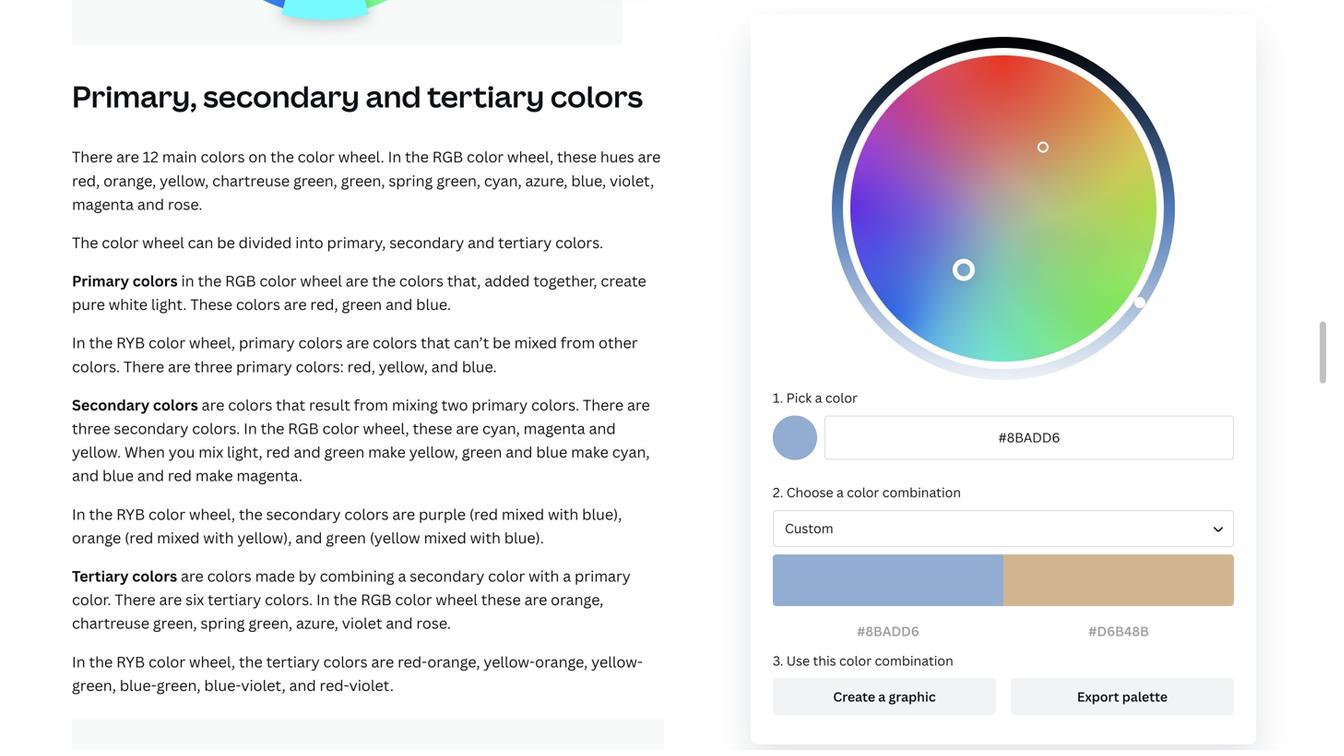 Task type: describe. For each thing, give the bounding box(es) containing it.
are up secondary colors at the bottom
[[168, 357, 191, 376]]

the up orange
[[89, 504, 113, 524]]

1 horizontal spatial (red
[[470, 504, 498, 524]]

pick
[[787, 389, 812, 407]]

tertiary colors
[[72, 566, 177, 586]]

1 vertical spatial blue
[[102, 466, 134, 486]]

and inside in the ryb color wheel, the secondary colors are purple (red mixed with blue), orange (red mixed with yellow), and green (yellow mixed with blue).
[[296, 528, 322, 548]]

magenta inside there are 12 main colors on the color wheel. in the rgb color wheel, these hues are red, orange, yellow, chartreuse green, green, spring green, cyan, azure, blue, violet, magenta and rose.
[[72, 194, 134, 214]]

12
[[143, 147, 159, 167]]

and up blue).
[[506, 442, 533, 462]]

in inside in the ryb color wheel, the secondary colors are purple (red mixed with blue), orange (red mixed with yellow), and green (yellow mixed with blue).
[[72, 504, 85, 524]]

with left blue).
[[470, 528, 501, 548]]

2 horizontal spatial make
[[571, 442, 609, 462]]

pure
[[72, 295, 105, 314]]

magenta.
[[237, 466, 303, 486]]

rgb inside in the rgb color wheel are the colors that, added together, create pure white light. these colors are red, green and blue.
[[225, 271, 256, 291]]

secondary up on
[[203, 76, 360, 116]]

are up mix
[[202, 395, 225, 415]]

1 yellow- from the left
[[484, 652, 535, 672]]

1 horizontal spatial red
[[266, 442, 290, 462]]

the color wheel can be divided into primary, secondary and tertiary colors.
[[72, 233, 604, 252]]

colors up you at left bottom
[[153, 395, 198, 415]]

can't
[[454, 333, 489, 353]]

chartreuse inside there are 12 main colors on the color wheel. in the rgb color wheel, these hues are red, orange, yellow, chartreuse green, green, spring green, cyan, azure, blue, violet, magenta and rose.
[[212, 171, 290, 190]]

colors. inside are colors made by combining a secondary color with a primary color. there are six tertiary colors. in the rgb color wheel these are orange, chartreuse green, spring green, azure, violet and rose.
[[265, 590, 313, 610]]

and up magenta.
[[294, 442, 321, 462]]

on
[[249, 147, 267, 167]]

blue).
[[505, 528, 544, 548]]

are down the other
[[628, 395, 650, 415]]

and up 'that,'
[[468, 233, 495, 252]]

choose
[[787, 483, 834, 501]]

in
[[181, 271, 194, 291]]

primary,
[[327, 233, 386, 252]]

three inside in the ryb color wheel, primary colors are colors that can't be mixed from other colors. there are three primary colors: red, yellow, and blue.
[[194, 357, 233, 376]]

color inside in the ryb color wheel, the secondary colors are purple (red mixed with blue), orange (red mixed with yellow), and green (yellow mixed with blue).
[[149, 504, 186, 524]]

primary
[[72, 271, 129, 291]]

there inside there are 12 main colors on the color wheel. in the rgb color wheel, these hues are red, orange, yellow, chartreuse green, green, spring green, cyan, azure, blue, violet, magenta and rose.
[[72, 147, 113, 167]]

blue),
[[582, 504, 622, 524]]

color.
[[72, 590, 111, 610]]

2 yellow- from the left
[[592, 652, 643, 672]]

and down yellow.
[[72, 466, 99, 486]]

mixed inside in the ryb color wheel, primary colors are colors that can't be mixed from other colors. there are three primary colors: red, yellow, and blue.
[[515, 333, 557, 353]]

1 vertical spatial cyan,
[[483, 419, 520, 438]]

1 vertical spatial red
[[168, 466, 192, 486]]

colors:
[[296, 357, 344, 376]]

wheel, inside there are 12 main colors on the color wheel. in the rgb color wheel, these hues are red, orange, yellow, chartreuse green, green, spring green, cyan, azure, blue, violet, magenta and rose.
[[508, 147, 554, 167]]

azure, inside are colors made by combining a secondary color with a primary color. there are six tertiary colors. in the rgb color wheel these are orange, chartreuse green, spring green, azure, violet and rose.
[[296, 613, 339, 633]]

are left six
[[159, 590, 182, 610]]

from inside are colors that result from mixing two primary colors. there are three secondary colors. in the rgb color wheel, these are cyan, magenta and yellow. when you mix light, red and green make yellow, green and blue make cyan, and blue and red make magenta.
[[354, 395, 389, 415]]

hues
[[601, 147, 635, 167]]

violet.
[[349, 675, 394, 695]]

1.
[[773, 389, 784, 407]]

and down when
[[137, 466, 164, 486]]

are inside in the ryb color wheel, the secondary colors are purple (red mixed with blue), orange (red mixed with yellow), and green (yellow mixed with blue).
[[393, 504, 415, 524]]

2.
[[773, 483, 784, 501]]

colors right these
[[236, 295, 281, 314]]

blue. inside in the ryb color wheel, primary colors are colors that can't be mixed from other colors. there are three primary colors: red, yellow, and blue.
[[462, 357, 497, 376]]

custom button
[[773, 510, 1235, 547]]

together,
[[534, 271, 598, 291]]

are colors that result from mixing two primary colors. there are three secondary colors. in the rgb color wheel, these are cyan, magenta and yellow. when you mix light, red and green make yellow, green and blue make cyan, and blue and red make magenta.
[[72, 395, 650, 486]]

purple
[[419, 504, 466, 524]]

the inside are colors made by combining a secondary color with a primary color. there are six tertiary colors. in the rgb color wheel these are orange, chartreuse green, spring green, azure, violet and rose.
[[334, 590, 357, 610]]

1 blue- from the left
[[120, 675, 157, 695]]

colors inside there are 12 main colors on the color wheel. in the rgb color wheel, these hues are red, orange, yellow, chartreuse green, green, spring green, cyan, azure, blue, violet, magenta and rose.
[[201, 147, 245, 167]]

with inside are colors made by combining a secondary color with a primary color. there are six tertiary colors. in the rgb color wheel these are orange, chartreuse green, spring green, azure, violet and rose.
[[529, 566, 560, 586]]

mix
[[199, 442, 223, 462]]

in inside are colors made by combining a secondary color with a primary color. there are six tertiary colors. in the rgb color wheel these are orange, chartreuse green, spring green, azure, violet and rose.
[[317, 590, 330, 610]]

tertiary
[[72, 566, 129, 586]]

ryb for colors.
[[116, 333, 145, 353]]

divided
[[239, 233, 292, 252]]

0 vertical spatial be
[[217, 233, 235, 252]]

primary,
[[72, 76, 197, 116]]

are right hues
[[638, 147, 661, 167]]

colors inside the in the ryb color wheel, the tertiary colors are red-orange, yellow-orange, yellow- green, blue-green, blue-violet, and red-violet.
[[323, 652, 368, 672]]

colors right tertiary on the left
[[132, 566, 177, 586]]

in inside in the ryb color wheel, primary colors are colors that can't be mixed from other colors. there are three primary colors: red, yellow, and blue.
[[72, 333, 85, 353]]

light.
[[151, 295, 187, 314]]

the down made
[[239, 652, 263, 672]]

two
[[442, 395, 468, 415]]

the inside are colors that result from mixing two primary colors. there are three secondary colors. in the rgb color wheel, these are cyan, magenta and yellow. when you mix light, red and green make yellow, green and blue make cyan, and blue and red make magenta.
[[261, 419, 285, 438]]

colors inside in the ryb color wheel, the secondary colors are purple (red mixed with blue), orange (red mixed with yellow), and green (yellow mixed with blue).
[[345, 504, 389, 524]]

mixed up six
[[157, 528, 200, 548]]

mixed down purple
[[424, 528, 467, 548]]

in the ryb color wheel, the tertiary colors are red-orange, yellow-orange, yellow- green, blue-green, blue-violet, and red-violet.
[[72, 652, 643, 695]]

chartreuse inside are colors made by combining a secondary color with a primary color. there are six tertiary colors. in the rgb color wheel these are orange, chartreuse green, spring green, azure, violet and rose.
[[72, 613, 149, 633]]

secondary inside in the ryb color wheel, the secondary colors are purple (red mixed with blue), orange (red mixed with yellow), and green (yellow mixed with blue).
[[266, 504, 341, 524]]

there inside are colors made by combining a secondary color with a primary color. there are six tertiary colors. in the rgb color wheel these are orange, chartreuse green, spring green, azure, violet and rose.
[[115, 590, 156, 610]]

are down into
[[284, 295, 307, 314]]

wheel, for colors
[[189, 333, 235, 353]]

use
[[787, 652, 810, 669]]

the down primary,
[[372, 271, 396, 291]]

wheel.
[[338, 147, 385, 167]]

mixed up blue).
[[502, 504, 545, 524]]

are colors made by combining a secondary color with a primary color. there are six tertiary colors. in the rgb color wheel these are orange, chartreuse green, spring green, azure, violet and rose.
[[72, 566, 631, 633]]

yellow),
[[238, 528, 292, 548]]

rgb inside there are 12 main colors on the color wheel. in the rgb color wheel, these hues are red, orange, yellow, chartreuse green, green, spring green, cyan, azure, blue, violet, magenta and rose.
[[433, 147, 463, 167]]

2. choose a color combination
[[773, 483, 962, 501]]

result
[[309, 395, 350, 415]]

violet, inside there are 12 main colors on the color wheel. in the rgb color wheel, these hues are red, orange, yellow, chartreuse green, green, spring green, cyan, azure, blue, violet, magenta and rose.
[[610, 171, 655, 190]]

be inside in the ryb color wheel, primary colors are colors that can't be mixed from other colors. there are three primary colors: red, yellow, and blue.
[[493, 333, 511, 353]]

spring inside there are 12 main colors on the color wheel. in the rgb color wheel, these hues are red, orange, yellow, chartreuse green, green, spring green, cyan, azure, blue, violet, magenta and rose.
[[389, 171, 433, 190]]

the up yellow),
[[239, 504, 263, 524]]

combining
[[320, 566, 395, 586]]

the right on
[[270, 147, 294, 167]]

colors inside are colors made by combining a secondary color with a primary color. there are six tertiary colors. in the rgb color wheel these are orange, chartreuse green, spring green, azure, violet and rose.
[[207, 566, 252, 586]]

and up "wheel."
[[366, 76, 421, 116]]

violet, inside the in the ryb color wheel, the tertiary colors are red-orange, yellow-orange, yellow- green, blue-green, blue-violet, and red-violet.
[[241, 675, 286, 695]]

yellow, inside in the ryb color wheel, primary colors are colors that can't be mixed from other colors. there are three primary colors: red, yellow, and blue.
[[379, 357, 428, 376]]

this
[[814, 652, 837, 669]]

in the ryb color wheel, primary colors are colors that can't be mixed from other colors. there are three primary colors: red, yellow, and blue.
[[72, 333, 638, 376]]

wheel inside are colors made by combining a secondary color with a primary color. there are six tertiary colors. in the rgb color wheel these are orange, chartreuse green, spring green, azure, violet and rose.
[[436, 590, 478, 610]]

colors up light.
[[133, 271, 178, 291]]

that inside in the ryb color wheel, primary colors are colors that can't be mixed from other colors. there are three primary colors: red, yellow, and blue.
[[421, 333, 450, 353]]

in the rgb color wheel are the colors that, added together, create pure white light. these colors are red, green and blue.
[[72, 271, 647, 314]]

1. pick a color
[[773, 389, 858, 407]]

other
[[599, 333, 638, 353]]



Task type: locate. For each thing, give the bounding box(es) containing it.
1 vertical spatial violet,
[[241, 675, 286, 695]]

from
[[561, 333, 595, 353], [354, 395, 389, 415]]

3.
[[773, 652, 784, 669]]

red,
[[72, 171, 100, 190], [310, 295, 338, 314], [348, 357, 376, 376]]

make down mixing
[[368, 442, 406, 462]]

ryb down white
[[116, 333, 145, 353]]

wheel, inside in the ryb color wheel, primary colors are colors that can't be mixed from other colors. there are three primary colors: red, yellow, and blue.
[[189, 333, 235, 353]]

combination for 2. choose a color combination
[[883, 483, 962, 501]]

secondary up 'that,'
[[390, 233, 464, 252]]

cyan, up blue),
[[613, 442, 650, 462]]

and inside the in the ryb color wheel, the tertiary colors are red-orange, yellow-orange, yellow- green, blue-green, blue-violet, and red-violet.
[[289, 675, 316, 695]]

spring inside are colors made by combining a secondary color with a primary color. there are six tertiary colors. in the rgb color wheel these are orange, chartreuse green, spring green, azure, violet and rose.
[[201, 613, 245, 633]]

color inside are colors that result from mixing two primary colors. there are three secondary colors. in the rgb color wheel, these are cyan, magenta and yellow. when you mix light, red and green make yellow, green and blue make cyan, and blue and red make magenta.
[[323, 419, 360, 438]]

wheel, down six
[[189, 652, 235, 672]]

are left 12
[[116, 147, 139, 167]]

0 vertical spatial chartreuse
[[212, 171, 290, 190]]

are up (yellow
[[393, 504, 415, 524]]

0 vertical spatial rose.
[[168, 194, 203, 214]]

green
[[342, 295, 382, 314], [324, 442, 365, 462], [462, 442, 502, 462], [326, 528, 366, 548]]

0 horizontal spatial blue.
[[416, 295, 451, 314]]

green inside in the ryb color wheel, the secondary colors are purple (red mixed with blue), orange (red mixed with yellow), and green (yellow mixed with blue).
[[326, 528, 366, 548]]

and inside in the ryb color wheel, primary colors are colors that can't be mixed from other colors. there are three primary colors: red, yellow, and blue.
[[432, 357, 459, 376]]

white
[[109, 295, 148, 314]]

in
[[388, 147, 402, 167], [72, 333, 85, 353], [244, 419, 257, 438], [72, 504, 85, 524], [317, 590, 330, 610], [72, 652, 85, 672]]

violet
[[342, 613, 382, 633]]

blue,
[[572, 171, 606, 190]]

wheel, for secondary
[[189, 504, 235, 524]]

0 vertical spatial three
[[194, 357, 233, 376]]

wheel, inside the in the ryb color wheel, the tertiary colors are red-orange, yellow-orange, yellow- green, blue-green, blue-violet, and red-violet.
[[189, 652, 235, 672]]

2 horizontal spatial wheel
[[436, 590, 478, 610]]

(red up the tertiary colors
[[125, 528, 153, 548]]

1 horizontal spatial chartreuse
[[212, 171, 290, 190]]

light,
[[227, 442, 263, 462]]

from left the other
[[561, 333, 595, 353]]

ryb inside the in the ryb color wheel, the tertiary colors are red-orange, yellow-orange, yellow- green, blue-green, blue-violet, and red-violet.
[[116, 652, 145, 672]]

are up "violet."
[[371, 652, 394, 672]]

red, up the
[[72, 171, 100, 190]]

1 horizontal spatial three
[[194, 357, 233, 376]]

red, inside in the ryb color wheel, primary colors are colors that can't be mixed from other colors. there are three primary colors: red, yellow, and blue.
[[348, 357, 376, 376]]

magenta inside are colors that result from mixing two primary colors. there are three secondary colors. in the rgb color wheel, these are cyan, magenta and yellow. when you mix light, red and green make yellow, green and blue make cyan, and blue and red make magenta.
[[524, 419, 586, 438]]

1 horizontal spatial red,
[[310, 295, 338, 314]]

magenta
[[72, 194, 134, 214], [524, 419, 586, 438]]

1 horizontal spatial violet,
[[610, 171, 655, 190]]

blue
[[537, 442, 568, 462], [102, 466, 134, 486]]

three inside are colors that result from mixing two primary colors. there are three secondary colors. in the rgb color wheel, these are cyan, magenta and yellow. when you mix light, red and green make yellow, green and blue make cyan, and blue and red make magenta.
[[72, 419, 110, 438]]

0 vertical spatial that
[[421, 333, 450, 353]]

primary inside are colors that result from mixing two primary colors. there are three secondary colors. in the rgb color wheel, these are cyan, magenta and yellow. when you mix light, red and green make yellow, green and blue make cyan, and blue and red make magenta.
[[472, 395, 528, 415]]

in inside there are 12 main colors on the color wheel. in the rgb color wheel, these hues are red, orange, yellow, chartreuse green, green, spring green, cyan, azure, blue, violet, magenta and rose.
[[388, 147, 402, 167]]

ryb
[[116, 333, 145, 353], [116, 504, 145, 524], [116, 652, 145, 672]]

green down result
[[324, 442, 365, 462]]

secondary
[[203, 76, 360, 116], [390, 233, 464, 252], [114, 419, 189, 438], [266, 504, 341, 524], [410, 566, 485, 586]]

azure,
[[526, 171, 568, 190], [296, 613, 339, 633]]

are down two
[[456, 419, 479, 438]]

0 horizontal spatial three
[[72, 419, 110, 438]]

0 horizontal spatial from
[[354, 395, 389, 415]]

2 vertical spatial yellow,
[[409, 442, 459, 462]]

blue. down can't
[[462, 357, 497, 376]]

primary
[[239, 333, 295, 353], [236, 357, 292, 376], [472, 395, 528, 415], [575, 566, 631, 586]]

when
[[125, 442, 165, 462]]

secondary
[[72, 395, 150, 415]]

you
[[169, 442, 195, 462]]

red, right colors:
[[348, 357, 376, 376]]

rose. inside are colors made by combining a secondary color with a primary color. there are six tertiary colors. in the rgb color wheel these are orange, chartreuse green, spring green, azure, violet and rose.
[[417, 613, 451, 633]]

1 vertical spatial azure,
[[296, 613, 339, 633]]

primary inside are colors made by combining a secondary color with a primary color. there are six tertiary colors. in the rgb color wheel these are orange, chartreuse green, spring green, azure, violet and rose.
[[575, 566, 631, 586]]

ryb for (red
[[116, 504, 145, 524]]

colors left 'that,'
[[400, 271, 444, 291]]

3 ryb from the top
[[116, 652, 145, 672]]

and down can't
[[432, 357, 459, 376]]

1 vertical spatial blue.
[[462, 357, 497, 376]]

make down mix
[[196, 466, 233, 486]]

2 vertical spatial wheel
[[436, 590, 478, 610]]

colors up "violet."
[[323, 652, 368, 672]]

in down color.
[[72, 652, 85, 672]]

2 ryb from the top
[[116, 504, 145, 524]]

rose.
[[168, 194, 203, 214], [417, 613, 451, 633]]

ryb for blue-
[[116, 652, 145, 672]]

orange
[[72, 528, 121, 548]]

orange,
[[103, 171, 156, 190], [551, 590, 604, 610], [428, 652, 480, 672], [535, 652, 588, 672]]

1 vertical spatial yellow,
[[379, 357, 428, 376]]

there are 12 main colors on the color wheel. in the rgb color wheel, these hues are red, orange, yellow, chartreuse green, green, spring green, cyan, azure, blue, violet, magenta and rose.
[[72, 147, 661, 214]]

secondary inside are colors that result from mixing two primary colors. there are three secondary colors. in the rgb color wheel, these are cyan, magenta and yellow. when you mix light, red and green make yellow, green and blue make cyan, and blue and red make magenta.
[[114, 419, 189, 438]]

a
[[815, 389, 823, 407], [837, 483, 844, 501], [398, 566, 406, 586], [563, 566, 571, 586]]

the
[[72, 233, 98, 252]]

and inside there are 12 main colors on the color wheel. in the rgb color wheel, these hues are red, orange, yellow, chartreuse green, green, spring green, cyan, azure, blue, violet, magenta and rose.
[[137, 194, 164, 214]]

1 vertical spatial red-
[[320, 675, 349, 695]]

are down blue).
[[525, 590, 548, 610]]

secondary up when
[[114, 419, 189, 438]]

1 vertical spatial chartreuse
[[72, 613, 149, 633]]

primary, secondary and tertiary colors image
[[72, 719, 664, 750]]

rose. up 'can' at the left
[[168, 194, 203, 214]]

colors down in the rgb color wheel are the colors that, added together, create pure white light. these colors are red, green and blue.
[[373, 333, 417, 353]]

0 horizontal spatial yellow-
[[484, 652, 535, 672]]

the down the combining
[[334, 590, 357, 610]]

yellow, inside there are 12 main colors on the color wheel. in the rgb color wheel, these hues are red, orange, yellow, chartreuse green, green, spring green, cyan, azure, blue, violet, magenta and rose.
[[160, 171, 209, 190]]

tertiary
[[427, 76, 545, 116], [498, 233, 552, 252], [208, 590, 261, 610], [266, 652, 320, 672]]

0 horizontal spatial rose.
[[168, 194, 203, 214]]

colors
[[551, 76, 643, 116], [201, 147, 245, 167], [133, 271, 178, 291], [400, 271, 444, 291], [236, 295, 281, 314], [299, 333, 343, 353], [373, 333, 417, 353], [153, 395, 198, 415], [228, 395, 273, 415], [345, 504, 389, 524], [132, 566, 177, 586], [207, 566, 252, 586], [323, 652, 368, 672]]

and up blue),
[[589, 419, 616, 438]]

0 horizontal spatial red,
[[72, 171, 100, 190]]

1 horizontal spatial rose.
[[417, 613, 451, 633]]

0 vertical spatial these
[[557, 147, 597, 167]]

red, inside there are 12 main colors on the color wheel. in the rgb color wheel, these hues are red, orange, yellow, chartreuse green, green, spring green, cyan, azure, blue, violet, magenta and rose.
[[72, 171, 100, 190]]

six
[[186, 590, 204, 610]]

1 horizontal spatial blue-
[[204, 675, 241, 695]]

None text field
[[825, 416, 1235, 460]]

wheel
[[142, 233, 184, 252], [300, 271, 342, 291], [436, 590, 478, 610]]

with
[[548, 504, 579, 524], [203, 528, 234, 548], [470, 528, 501, 548], [529, 566, 560, 586]]

0 horizontal spatial azure,
[[296, 613, 339, 633]]

primary colors
[[72, 271, 178, 291]]

colors up hues
[[551, 76, 643, 116]]

spring
[[389, 171, 433, 190], [201, 613, 245, 633]]

rgb inside are colors that result from mixing two primary colors. there are three secondary colors. in the rgb color wheel, these are cyan, magenta and yellow. when you mix light, red and green make yellow, green and blue make cyan, and blue and red make magenta.
[[288, 419, 319, 438]]

yellow,
[[160, 171, 209, 190], [379, 357, 428, 376], [409, 442, 459, 462]]

in inside the in the ryb color wheel, the tertiary colors are red-orange, yellow-orange, yellow- green, blue-green, blue-violet, and red-violet.
[[72, 652, 85, 672]]

made
[[255, 566, 295, 586]]

2 vertical spatial ryb
[[116, 652, 145, 672]]

wheel, for tertiary
[[189, 652, 235, 672]]

azure, inside there are 12 main colors on the color wheel. in the rgb color wheel, these hues are red, orange, yellow, chartreuse green, green, spring green, cyan, azure, blue, violet, magenta and rose.
[[526, 171, 568, 190]]

1 horizontal spatial red-
[[398, 652, 428, 672]]

the right in
[[198, 271, 222, 291]]

there inside are colors that result from mixing two primary colors. there are three secondary colors. in the rgb color wheel, these are cyan, magenta and yellow. when you mix light, red and green make yellow, green and blue make cyan, and blue and red make magenta.
[[583, 395, 624, 415]]

rgb up violet
[[361, 590, 392, 610]]

2 vertical spatial cyan,
[[613, 442, 650, 462]]

and inside are colors made by combining a secondary color with a primary color. there are six tertiary colors. in the rgb color wheel these are orange, chartreuse green, spring green, azure, violet and rose.
[[386, 613, 413, 633]]

blue. inside in the rgb color wheel are the colors that, added together, create pure white light. these colors are red, green and blue.
[[416, 295, 451, 314]]

create
[[601, 271, 647, 291]]

2 horizontal spatial these
[[557, 147, 597, 167]]

red-
[[398, 652, 428, 672], [320, 675, 349, 695]]

0 vertical spatial (red
[[470, 504, 498, 524]]

1 horizontal spatial blue
[[537, 442, 568, 462]]

blue down yellow.
[[102, 466, 134, 486]]

2 vertical spatial these
[[482, 590, 521, 610]]

red
[[266, 442, 290, 462], [168, 466, 192, 486]]

combination for 3. use this color combination
[[875, 652, 954, 669]]

blue.
[[416, 295, 451, 314], [462, 357, 497, 376]]

ryb inside in the ryb color wheel, the secondary colors are purple (red mixed with blue), orange (red mixed with yellow), and green (yellow mixed with blue).
[[116, 504, 145, 524]]

mixing
[[392, 395, 438, 415]]

colors. inside in the ryb color wheel, primary colors are colors that can't be mixed from other colors. there are three primary colors: red, yellow, and blue.
[[72, 357, 120, 376]]

by
[[299, 566, 316, 586]]

green up in the ryb color wheel, primary colors are colors that can't be mixed from other colors. there are three primary colors: red, yellow, and blue.
[[342, 295, 382, 314]]

1 horizontal spatial blue.
[[462, 357, 497, 376]]

secondary inside are colors made by combining a secondary color with a primary color. there are six tertiary colors. in the rgb color wheel these are orange, chartreuse green, spring green, azure, violet and rose.
[[410, 566, 485, 586]]

make
[[368, 442, 406, 462], [571, 442, 609, 462], [196, 466, 233, 486]]

orange, inside are colors made by combining a secondary color with a primary color. there are six tertiary colors. in the rgb color wheel these are orange, chartreuse green, spring green, azure, violet and rose.
[[551, 590, 604, 610]]

and inside in the rgb color wheel are the colors that, added together, create pure white light. these colors are red, green and blue.
[[386, 295, 413, 314]]

colors up (yellow
[[345, 504, 389, 524]]

into
[[296, 233, 324, 252]]

red, up in the ryb color wheel, primary colors are colors that can't be mixed from other colors. there are three primary colors: red, yellow, and blue.
[[310, 295, 338, 314]]

there inside in the ryb color wheel, primary colors are colors that can't be mixed from other colors. there are three primary colors: red, yellow, and blue.
[[124, 357, 164, 376]]

there up secondary colors at the bottom
[[124, 357, 164, 376]]

can
[[188, 233, 214, 252]]

0 horizontal spatial chartreuse
[[72, 613, 149, 633]]

and
[[366, 76, 421, 116], [137, 194, 164, 214], [468, 233, 495, 252], [386, 295, 413, 314], [432, 357, 459, 376], [589, 419, 616, 438], [294, 442, 321, 462], [506, 442, 533, 462], [72, 466, 99, 486], [137, 466, 164, 486], [296, 528, 322, 548], [386, 613, 413, 633], [289, 675, 316, 695]]

1 horizontal spatial magenta
[[524, 419, 586, 438]]

0 vertical spatial azure,
[[526, 171, 568, 190]]

and up in the ryb color wheel, primary colors are colors that can't be mixed from other colors. there are three primary colors: red, yellow, and blue.
[[386, 295, 413, 314]]

1 horizontal spatial be
[[493, 333, 511, 353]]

1 vertical spatial ryb
[[116, 504, 145, 524]]

0 vertical spatial blue
[[537, 442, 568, 462]]

wheel,
[[508, 147, 554, 167], [189, 333, 235, 353], [363, 419, 409, 438], [189, 504, 235, 524], [189, 652, 235, 672]]

1 vertical spatial red,
[[310, 295, 338, 314]]

that,
[[448, 271, 481, 291]]

1 horizontal spatial from
[[561, 333, 595, 353]]

wheel, down mixing
[[363, 419, 409, 438]]

from inside in the ryb color wheel, primary colors are colors that can't be mixed from other colors. there are three primary colors: red, yellow, and blue.
[[561, 333, 595, 353]]

yellow, inside are colors that result from mixing two primary colors. there are three secondary colors. in the rgb color wheel, these are cyan, magenta and yellow. when you mix light, red and green make yellow, green and blue make cyan, and blue and red make magenta.
[[409, 442, 459, 462]]

0 horizontal spatial blue-
[[120, 675, 157, 695]]

1 vertical spatial be
[[493, 333, 511, 353]]

green inside in the rgb color wheel are the colors that, added together, create pure white light. these colors are red, green and blue.
[[342, 295, 382, 314]]

rgb down result
[[288, 419, 319, 438]]

are down in the rgb color wheel are the colors that, added together, create pure white light. these colors are red, green and blue.
[[347, 333, 369, 353]]

these inside are colors made by combining a secondary color with a primary color. there are six tertiary colors. in the rgb color wheel these are orange, chartreuse green, spring green, azure, violet and rose.
[[482, 590, 521, 610]]

rose. right violet
[[417, 613, 451, 633]]

these up blue,
[[557, 147, 597, 167]]

1 vertical spatial magenta
[[524, 419, 586, 438]]

chartreuse
[[212, 171, 290, 190], [72, 613, 149, 633]]

0 horizontal spatial red
[[168, 466, 192, 486]]

yellow.
[[72, 442, 121, 462]]

1 horizontal spatial azure,
[[526, 171, 568, 190]]

1 horizontal spatial that
[[421, 333, 450, 353]]

0 vertical spatial yellow,
[[160, 171, 209, 190]]

0 horizontal spatial magenta
[[72, 194, 134, 214]]

in up light,
[[244, 419, 257, 438]]

combination
[[883, 483, 962, 501], [875, 652, 954, 669]]

green,
[[293, 171, 338, 190], [341, 171, 385, 190], [437, 171, 481, 190], [153, 613, 197, 633], [249, 613, 293, 633], [72, 675, 116, 695], [157, 675, 201, 695]]

in inside are colors that result from mixing two primary colors. there are three secondary colors. in the rgb color wheel, these are cyan, magenta and yellow. when you mix light, red and green make yellow, green and blue make cyan, and blue and red make magenta.
[[244, 419, 257, 438]]

wheel, down these
[[189, 333, 235, 353]]

from right result
[[354, 395, 389, 415]]

0 horizontal spatial red-
[[320, 675, 349, 695]]

be right 'can' at the left
[[217, 233, 235, 252]]

rgb right "wheel."
[[433, 147, 463, 167]]

be right can't
[[493, 333, 511, 353]]

color inside in the ryb color wheel, primary colors are colors that can't be mixed from other colors. there are three primary colors: red, yellow, and blue.
[[149, 333, 186, 353]]

red down you at left bottom
[[168, 466, 192, 486]]

yellow-
[[484, 652, 535, 672], [592, 652, 643, 672]]

chartreuse down on
[[212, 171, 290, 190]]

primary, secondary and tertiary colors
[[72, 76, 643, 116]]

the down pure
[[89, 333, 113, 353]]

1 vertical spatial combination
[[875, 652, 954, 669]]

custom
[[785, 520, 834, 537]]

tertiary inside the in the ryb color wheel, the tertiary colors are red-orange, yellow-orange, yellow- green, blue-green, blue-violet, and red-violet.
[[266, 652, 320, 672]]

0 vertical spatial blue.
[[416, 295, 451, 314]]

these inside there are 12 main colors on the color wheel. in the rgb color wheel, these hues are red, orange, yellow, chartreuse green, green, spring green, cyan, azure, blue, violet, magenta and rose.
[[557, 147, 597, 167]]

color inside the in the ryb color wheel, the tertiary colors are red-orange, yellow-orange, yellow- green, blue-green, blue-violet, and red-violet.
[[149, 652, 186, 672]]

1 vertical spatial that
[[276, 395, 306, 415]]

0 vertical spatial red-
[[398, 652, 428, 672]]

green up the combining
[[326, 528, 366, 548]]

cyan,
[[484, 171, 522, 190], [483, 419, 520, 438], [613, 442, 650, 462]]

added
[[485, 271, 530, 291]]

0 horizontal spatial make
[[196, 466, 233, 486]]

rose. inside there are 12 main colors on the color wheel. in the rgb color wheel, these hues are red, orange, yellow, chartreuse green, green, spring green, cyan, azure, blue, violet, magenta and rose.
[[168, 194, 203, 214]]

wheel left 'can' at the left
[[142, 233, 184, 252]]

three up yellow.
[[72, 419, 110, 438]]

0 horizontal spatial wheel
[[142, 233, 184, 252]]

1 ryb from the top
[[116, 333, 145, 353]]

ryb down the tertiary colors
[[116, 652, 145, 672]]

1 horizontal spatial these
[[482, 590, 521, 610]]

0 horizontal spatial (red
[[125, 528, 153, 548]]

three
[[194, 357, 233, 376], [72, 419, 110, 438]]

0 vertical spatial violet,
[[610, 171, 655, 190]]

orange, inside there are 12 main colors on the color wheel. in the rgb color wheel, these hues are red, orange, yellow, chartreuse green, green, spring green, cyan, azure, blue, violet, magenta and rose.
[[103, 171, 156, 190]]

1 vertical spatial from
[[354, 395, 389, 415]]

green down two
[[462, 442, 502, 462]]

colors inside are colors that result from mixing two primary colors. there are three secondary colors. in the rgb color wheel, these are cyan, magenta and yellow. when you mix light, red and green make yellow, green and blue make cyan, and blue and red make magenta.
[[228, 395, 273, 415]]

and down 12
[[137, 194, 164, 214]]

secondary up yellow),
[[266, 504, 341, 524]]

2 blue- from the left
[[204, 675, 241, 695]]

with left yellow),
[[203, 528, 234, 548]]

the inside in the ryb color wheel, primary colors are colors that can't be mixed from other colors. there are three primary colors: red, yellow, and blue.
[[89, 333, 113, 353]]

3. use this color combination
[[773, 652, 954, 669]]

color inside in the rgb color wheel are the colors that, added together, create pure white light. these colors are red, green and blue.
[[260, 271, 297, 291]]

0 horizontal spatial violet,
[[241, 675, 286, 695]]

these down blue).
[[482, 590, 521, 610]]

these
[[190, 295, 233, 314]]

mixed
[[515, 333, 557, 353], [502, 504, 545, 524], [157, 528, 200, 548], [424, 528, 467, 548]]

these down mixing
[[413, 419, 453, 438]]

1 horizontal spatial wheel
[[300, 271, 342, 291]]

wheel down purple
[[436, 590, 478, 610]]

wheel, down mix
[[189, 504, 235, 524]]

(yellow
[[370, 528, 420, 548]]

cyan, inside there are 12 main colors on the color wheel. in the rgb color wheel, these hues are red, orange, yellow, chartreuse green, green, spring green, cyan, azure, blue, violet, magenta and rose.
[[484, 171, 522, 190]]

in down pure
[[72, 333, 85, 353]]

1 horizontal spatial make
[[368, 442, 406, 462]]

1 horizontal spatial spring
[[389, 171, 433, 190]]

0 horizontal spatial these
[[413, 419, 453, 438]]

blue-
[[120, 675, 157, 695], [204, 675, 241, 695]]

0 horizontal spatial that
[[276, 395, 306, 415]]

the right "wheel."
[[405, 147, 429, 167]]

that
[[421, 333, 450, 353], [276, 395, 306, 415]]

1 vertical spatial three
[[72, 419, 110, 438]]

wheel, inside are colors that result from mixing two primary colors. there are three secondary colors. in the rgb color wheel, these are cyan, magenta and yellow. when you mix light, red and green make yellow, green and blue make cyan, and blue and red make magenta.
[[363, 419, 409, 438]]

combination right this
[[875, 652, 954, 669]]

these inside are colors that result from mixing two primary colors. there are three secondary colors. in the rgb color wheel, these are cyan, magenta and yellow. when you mix light, red and green make yellow, green and blue make cyan, and blue and red make magenta.
[[413, 419, 453, 438]]

0 horizontal spatial be
[[217, 233, 235, 252]]

in the ryb color wheel, the secondary colors are purple (red mixed with blue), orange (red mixed with yellow), and green (yellow mixed with blue).
[[72, 504, 622, 548]]

1 vertical spatial rose.
[[417, 613, 451, 633]]

0 vertical spatial red
[[266, 442, 290, 462]]

1 vertical spatial these
[[413, 419, 453, 438]]

0 vertical spatial wheel
[[142, 233, 184, 252]]

that inside are colors that result from mixing two primary colors. there are three secondary colors. in the rgb color wheel, these are cyan, magenta and yellow. when you mix light, red and green make yellow, green and blue make cyan, and blue and red make magenta.
[[276, 395, 306, 415]]

0 horizontal spatial blue
[[102, 466, 134, 486]]

the up light,
[[261, 419, 285, 438]]

and right violet
[[386, 613, 413, 633]]

and left "violet."
[[289, 675, 316, 695]]

wheel inside in the rgb color wheel are the colors that, added together, create pure white light. these colors are red, green and blue.
[[300, 271, 342, 291]]

are up six
[[181, 566, 204, 586]]

0 vertical spatial from
[[561, 333, 595, 353]]

tetradic colors image
[[72, 0, 664, 45]]

are down primary,
[[346, 271, 369, 291]]

1 vertical spatial spring
[[201, 613, 245, 633]]

colors left made
[[207, 566, 252, 586]]

ryb inside in the ryb color wheel, primary colors are colors that can't be mixed from other colors. there are three primary colors: red, yellow, and blue.
[[116, 333, 145, 353]]

0 vertical spatial spring
[[389, 171, 433, 190]]

2 vertical spatial red,
[[348, 357, 376, 376]]

colors left on
[[201, 147, 245, 167]]

red, inside in the rgb color wheel are the colors that, added together, create pure white light. these colors are red, green and blue.
[[310, 295, 338, 314]]

with left blue),
[[548, 504, 579, 524]]

the down color.
[[89, 652, 113, 672]]

slider
[[832, 37, 1176, 380]]

0 vertical spatial combination
[[883, 483, 962, 501]]

tertiary inside are colors made by combining a secondary color with a primary color. there are six tertiary colors. in the rgb color wheel these are orange, chartreuse green, spring green, azure, violet and rose.
[[208, 590, 261, 610]]

0 vertical spatial ryb
[[116, 333, 145, 353]]

make up blue),
[[571, 442, 609, 462]]

2 horizontal spatial red,
[[348, 357, 376, 376]]

there down the other
[[583, 395, 624, 415]]

there left 12
[[72, 147, 113, 167]]

are inside the in the ryb color wheel, the tertiary colors are red-orange, yellow-orange, yellow- green, blue-green, blue-violet, and red-violet.
[[371, 652, 394, 672]]

1 vertical spatial wheel
[[300, 271, 342, 291]]

yellow, down mixing
[[409, 442, 459, 462]]

0 vertical spatial red,
[[72, 171, 100, 190]]

yellow, down main
[[160, 171, 209, 190]]

0 horizontal spatial spring
[[201, 613, 245, 633]]

secondary colors
[[72, 395, 198, 415]]

color
[[298, 147, 335, 167], [467, 147, 504, 167], [102, 233, 139, 252], [260, 271, 297, 291], [149, 333, 186, 353], [826, 389, 858, 407], [323, 419, 360, 438], [847, 483, 880, 501], [149, 504, 186, 524], [488, 566, 525, 586], [395, 590, 432, 610], [149, 652, 186, 672], [840, 652, 872, 669]]

yellow, up mixing
[[379, 357, 428, 376]]

wheel, inside in the ryb color wheel, the secondary colors are purple (red mixed with blue), orange (red mixed with yellow), and green (yellow mixed with blue).
[[189, 504, 235, 524]]

1 horizontal spatial yellow-
[[592, 652, 643, 672]]

that left result
[[276, 395, 306, 415]]

rgb inside are colors made by combining a secondary color with a primary color. there are six tertiary colors. in the rgb color wheel these are orange, chartreuse green, spring green, azure, violet and rose.
[[361, 590, 392, 610]]

colors up colors:
[[299, 333, 343, 353]]

0 vertical spatial magenta
[[72, 194, 134, 214]]

in right "wheel."
[[388, 147, 402, 167]]

colors up light,
[[228, 395, 273, 415]]

violet,
[[610, 171, 655, 190], [241, 675, 286, 695]]

main
[[162, 147, 197, 167]]

0 vertical spatial cyan,
[[484, 171, 522, 190]]

1 vertical spatial (red
[[125, 528, 153, 548]]



Task type: vqa. For each thing, say whether or not it's contained in the screenshot.


